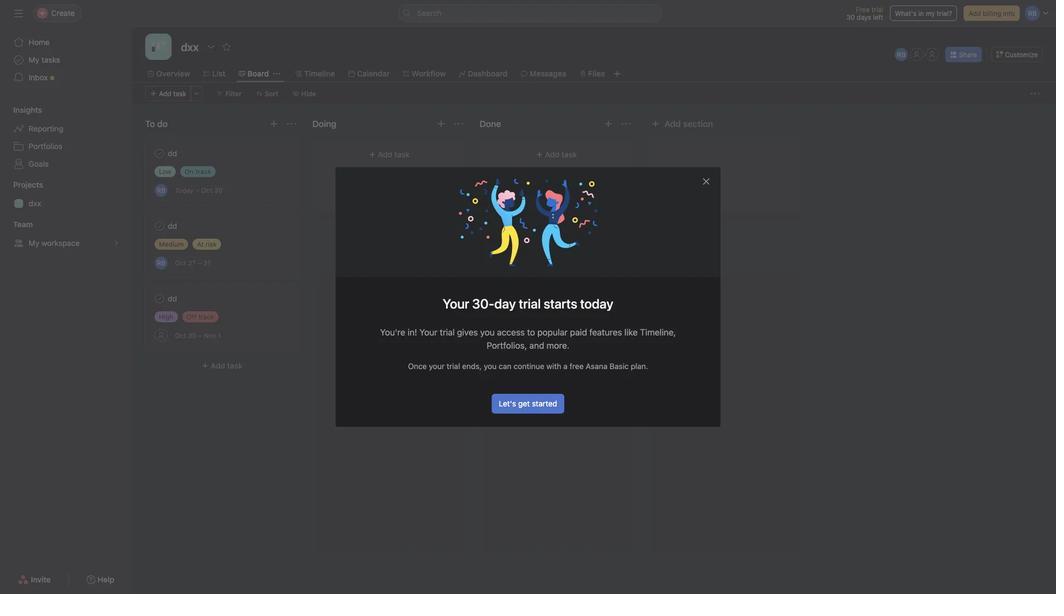 Task type: vqa. For each thing, say whether or not it's contained in the screenshot.
Nov on the left of the page
yes



Task type: describe. For each thing, give the bounding box(es) containing it.
my for my workspace
[[29, 238, 39, 248]]

nov
[[204, 332, 216, 339]]

portfolios
[[29, 142, 63, 151]]

risk
[[206, 240, 217, 248]]

trial right your
[[447, 362, 460, 371]]

starts today
[[544, 296, 613, 311]]

tasks
[[41, 55, 60, 64]]

dxx
[[29, 199, 41, 208]]

– for at
[[198, 259, 202, 267]]

on
[[185, 168, 194, 175]]

0 vertical spatial –
[[195, 187, 199, 194]]

rb button for today – oct 30
[[155, 184, 168, 197]]

to do
[[145, 119, 168, 129]]

global element
[[0, 27, 132, 93]]

0 vertical spatial rb button
[[895, 48, 908, 61]]

rb button for oct 27 – 31
[[155, 256, 168, 270]]

what's in my trial?
[[895, 9, 952, 17]]

trial?
[[937, 9, 952, 17]]

workflow
[[412, 69, 446, 78]]

0 vertical spatial rb
[[897, 51, 906, 58]]

team button
[[0, 219, 33, 230]]

dashboard link
[[459, 68, 508, 80]]

info
[[1003, 9, 1015, 17]]

timeline,
[[640, 327, 676, 338]]

27
[[188, 259, 196, 267]]

section
[[683, 119, 713, 129]]

days
[[857, 13, 871, 21]]

started
[[532, 399, 557, 408]]

my workspace
[[29, 238, 80, 248]]

1 vertical spatial you
[[484, 362, 497, 371]]

low
[[159, 168, 171, 175]]

my workspace link
[[7, 234, 125, 252]]

asana
[[586, 362, 608, 371]]

today – oct 30
[[175, 187, 223, 194]]

track for on track
[[195, 168, 211, 175]]

list
[[212, 69, 225, 78]]

off
[[187, 313, 197, 321]]

overview
[[156, 69, 190, 78]]

get
[[518, 399, 530, 408]]

trial inside free trial 30 days left
[[872, 6, 884, 13]]

medium
[[159, 240, 184, 248]]

like
[[625, 327, 638, 338]]

0 horizontal spatial 30
[[188, 332, 196, 339]]

dxx link
[[7, 195, 125, 212]]

1 vertical spatial 30
[[214, 187, 223, 194]]

add task image for done
[[604, 119, 613, 128]]

overview link
[[147, 68, 190, 80]]

insights element
[[0, 100, 132, 175]]

more.
[[547, 340, 570, 351]]

0 vertical spatial oct
[[201, 187, 212, 194]]

what's
[[895, 9, 917, 17]]

my tasks link
[[7, 51, 125, 69]]

calendar
[[357, 69, 390, 78]]

left
[[873, 13, 884, 21]]

your inside you're in! your trial gives you access to popular paid features like timeline, portfolios, and more.
[[420, 327, 438, 338]]

dd for low
[[168, 149, 177, 158]]

30-
[[472, 296, 495, 311]]

team
[[13, 220, 33, 229]]

access
[[497, 327, 525, 338]]

add task image for doing
[[437, 119, 446, 128]]

popular
[[537, 327, 568, 338]]

can
[[499, 362, 512, 371]]

in
[[919, 9, 924, 17]]

free trial 30 days left
[[847, 6, 884, 21]]

dd for high
[[168, 294, 177, 303]]

workflow link
[[403, 68, 446, 80]]

oct 27 – 31
[[175, 259, 211, 267]]

search list box
[[398, 4, 662, 22]]

portfolios link
[[7, 138, 125, 155]]

goals
[[29, 159, 49, 168]]

reporting
[[29, 124, 63, 133]]

share button
[[946, 47, 982, 62]]

at
[[197, 240, 204, 248]]

at risk
[[197, 240, 217, 248]]

with
[[547, 362, 561, 371]]

you're
[[380, 327, 405, 338]]

Completed checkbox
[[153, 220, 166, 233]]

continue
[[514, 362, 544, 371]]

invite
[[31, 575, 51, 584]]

what's in my trial? button
[[890, 6, 957, 21]]

projects button
[[0, 179, 43, 190]]



Task type: locate. For each thing, give the bounding box(es) containing it.
projects
[[13, 180, 43, 189]]

add section
[[665, 119, 713, 129]]

0 vertical spatial 30
[[847, 13, 855, 21]]

add to starred image
[[222, 42, 231, 51]]

goals link
[[7, 155, 125, 173]]

home link
[[7, 34, 125, 51]]

inbox link
[[7, 69, 125, 86]]

board image
[[152, 40, 165, 53]]

day
[[495, 296, 516, 311]]

oct
[[201, 187, 212, 194], [175, 259, 186, 267], [175, 332, 186, 339]]

dd for medium
[[168, 221, 177, 231]]

board link
[[239, 68, 269, 80]]

list link
[[203, 68, 225, 80]]

1 horizontal spatial 30
[[214, 187, 223, 194]]

timeline link
[[295, 68, 335, 80]]

track
[[195, 168, 211, 175], [198, 313, 214, 321]]

gives
[[457, 327, 478, 338]]

you right gives
[[480, 327, 495, 338]]

31
[[203, 259, 211, 267]]

let's
[[499, 399, 516, 408]]

hide sidebar image
[[14, 9, 23, 18]]

done
[[480, 119, 501, 129]]

30
[[847, 13, 855, 21], [214, 187, 223, 194], [188, 332, 196, 339]]

30 inside free trial 30 days left
[[847, 13, 855, 21]]

2 dd from the top
[[168, 221, 177, 231]]

your 30-day trial starts today
[[443, 296, 613, 311]]

1 completed checkbox from the top
[[153, 147, 166, 160]]

insights
[[13, 105, 42, 114]]

track right off
[[198, 313, 214, 321]]

free
[[570, 362, 584, 371]]

add task image down files
[[604, 119, 613, 128]]

add section button
[[647, 114, 718, 134]]

2 vertical spatial rb button
[[155, 256, 168, 270]]

let's get started
[[499, 399, 557, 408]]

calendar link
[[348, 68, 390, 80]]

1 horizontal spatial your
[[443, 296, 469, 311]]

0 vertical spatial completed checkbox
[[153, 147, 166, 160]]

let's get started button
[[492, 394, 565, 414]]

my down team
[[29, 238, 39, 248]]

to
[[527, 327, 535, 338]]

1 vertical spatial completed image
[[153, 220, 166, 233]]

2 vertical spatial dd
[[168, 294, 177, 303]]

projects element
[[0, 175, 132, 215]]

messages
[[530, 69, 566, 78]]

1 dd from the top
[[168, 149, 177, 158]]

30 right today
[[214, 187, 223, 194]]

messages link
[[521, 68, 566, 80]]

and
[[529, 340, 544, 351]]

your
[[443, 296, 469, 311], [420, 327, 438, 338]]

trial right day
[[519, 296, 541, 311]]

rb down the low in the top left of the page
[[157, 187, 166, 194]]

0 horizontal spatial add task image
[[437, 119, 446, 128]]

0 vertical spatial you
[[480, 327, 495, 338]]

completed checkbox for low
[[153, 147, 166, 160]]

rb for oct 27 – 31
[[157, 259, 166, 267]]

insights button
[[0, 105, 42, 116]]

oct down on track
[[201, 187, 212, 194]]

completed image
[[153, 292, 166, 305]]

once
[[408, 362, 427, 371]]

close image
[[702, 177, 711, 186]]

add task image
[[437, 119, 446, 128], [604, 119, 613, 128]]

add task image left done
[[437, 119, 446, 128]]

teams element
[[0, 215, 132, 254]]

completed checkbox for high
[[153, 292, 166, 305]]

you left can
[[484, 362, 497, 371]]

my inside global element
[[29, 55, 39, 64]]

1 vertical spatial dd
[[168, 221, 177, 231]]

3 dd from the top
[[168, 294, 177, 303]]

dd up the low in the top left of the page
[[168, 149, 177, 158]]

dd right completed image on the left of the page
[[168, 294, 177, 303]]

rb
[[897, 51, 906, 58], [157, 187, 166, 194], [157, 259, 166, 267]]

dd right completed option
[[168, 221, 177, 231]]

– right today
[[195, 187, 199, 194]]

completed image for low
[[153, 147, 166, 160]]

1 vertical spatial oct
[[175, 259, 186, 267]]

board
[[247, 69, 269, 78]]

trial
[[872, 6, 884, 13], [519, 296, 541, 311], [440, 327, 455, 338], [447, 362, 460, 371]]

completed image up the low in the top left of the page
[[153, 147, 166, 160]]

add billing info button
[[964, 6, 1020, 21]]

my for my tasks
[[29, 55, 39, 64]]

1 vertical spatial your
[[420, 327, 438, 338]]

my
[[926, 9, 935, 17]]

today
[[175, 187, 194, 194]]

add
[[969, 9, 981, 17], [159, 90, 171, 97], [665, 119, 681, 129], [378, 150, 392, 159], [545, 150, 560, 159], [211, 361, 225, 370]]

1 vertical spatial completed checkbox
[[153, 292, 166, 305]]

completed image for medium
[[153, 220, 166, 233]]

off track
[[187, 313, 214, 321]]

rb button down what's
[[895, 48, 908, 61]]

trial left gives
[[440, 327, 455, 338]]

oct left 27
[[175, 259, 186, 267]]

trial inside you're in! your trial gives you access to popular paid features like timeline, portfolios, and more.
[[440, 327, 455, 338]]

your left 30-
[[443, 296, 469, 311]]

2 my from the top
[[29, 238, 39, 248]]

– left 31
[[198, 259, 202, 267]]

1
[[218, 332, 221, 339]]

your right in!
[[420, 327, 438, 338]]

1 add task image from the left
[[437, 119, 446, 128]]

rb button down medium
[[155, 256, 168, 270]]

home
[[29, 38, 50, 47]]

1 vertical spatial my
[[29, 238, 39, 248]]

None text field
[[178, 37, 201, 57]]

0 vertical spatial my
[[29, 55, 39, 64]]

in!
[[408, 327, 417, 338]]

oct for at
[[175, 259, 186, 267]]

basic plan.
[[610, 362, 648, 371]]

search button
[[398, 4, 662, 22]]

2 vertical spatial 30
[[188, 332, 196, 339]]

add billing info
[[969, 9, 1015, 17]]

rb down what's
[[897, 51, 906, 58]]

1 horizontal spatial add task image
[[604, 119, 613, 128]]

completed checkbox up high at the left bottom
[[153, 292, 166, 305]]

your
[[429, 362, 445, 371]]

30 left days
[[847, 13, 855, 21]]

reporting link
[[7, 120, 125, 138]]

30 left nov
[[188, 332, 196, 339]]

1 vertical spatial –
[[198, 259, 202, 267]]

2 vertical spatial rb
[[157, 259, 166, 267]]

add task button
[[145, 86, 191, 101], [319, 145, 460, 164], [486, 145, 627, 164], [145, 356, 299, 376]]

task
[[173, 90, 186, 97], [394, 150, 410, 159], [562, 150, 577, 159], [227, 361, 243, 370]]

you inside you're in! your trial gives you access to popular paid features like timeline, portfolios, and more.
[[480, 327, 495, 338]]

workspace
[[41, 238, 80, 248]]

2 completed image from the top
[[153, 220, 166, 233]]

0 vertical spatial dd
[[168, 149, 177, 158]]

2 horizontal spatial 30
[[847, 13, 855, 21]]

1 vertical spatial track
[[198, 313, 214, 321]]

2 add task image from the left
[[604, 119, 613, 128]]

files
[[588, 69, 605, 78]]

track right on
[[195, 168, 211, 175]]

rb for today – oct 30
[[157, 187, 166, 194]]

trial right free
[[872, 6, 884, 13]]

dd
[[168, 149, 177, 158], [168, 221, 177, 231], [168, 294, 177, 303]]

0 vertical spatial your
[[443, 296, 469, 311]]

a
[[563, 362, 568, 371]]

Completed checkbox
[[153, 147, 166, 160], [153, 292, 166, 305]]

my left tasks at left top
[[29, 55, 39, 64]]

– left nov
[[198, 332, 202, 339]]

1 my from the top
[[29, 55, 39, 64]]

free
[[856, 6, 870, 13]]

completed image up medium
[[153, 220, 166, 233]]

files link
[[580, 68, 605, 80]]

rb down medium
[[157, 259, 166, 267]]

timeline
[[304, 69, 335, 78]]

completed checkbox up the low in the top left of the page
[[153, 147, 166, 160]]

rb button down the low in the top left of the page
[[155, 184, 168, 197]]

my inside teams element
[[29, 238, 39, 248]]

1 vertical spatial rb button
[[155, 184, 168, 197]]

you
[[480, 327, 495, 338], [484, 362, 497, 371]]

2 vertical spatial –
[[198, 332, 202, 339]]

my
[[29, 55, 39, 64], [29, 238, 39, 248]]

dashboard
[[468, 69, 508, 78]]

2 completed checkbox from the top
[[153, 292, 166, 305]]

–
[[195, 187, 199, 194], [198, 259, 202, 267], [198, 332, 202, 339]]

add task image
[[270, 119, 278, 128]]

oct for off
[[175, 332, 186, 339]]

billing
[[983, 9, 1002, 17]]

you're in! your trial gives you access to popular paid features like timeline, portfolios, and more.
[[380, 327, 676, 351]]

– for off
[[198, 332, 202, 339]]

2 vertical spatial oct
[[175, 332, 186, 339]]

on track
[[185, 168, 211, 175]]

paid
[[570, 327, 587, 338]]

track for off track
[[198, 313, 214, 321]]

portfolios,
[[487, 340, 527, 351]]

share
[[959, 51, 977, 58]]

my tasks
[[29, 55, 60, 64]]

0 horizontal spatial your
[[420, 327, 438, 338]]

high
[[159, 313, 173, 321]]

1 completed image from the top
[[153, 147, 166, 160]]

0 vertical spatial completed image
[[153, 147, 166, 160]]

add task
[[159, 90, 186, 97], [378, 150, 410, 159], [545, 150, 577, 159], [211, 361, 243, 370]]

oct left nov
[[175, 332, 186, 339]]

inbox
[[29, 73, 48, 82]]

0 vertical spatial track
[[195, 168, 211, 175]]

1 vertical spatial rb
[[157, 187, 166, 194]]

completed image
[[153, 147, 166, 160], [153, 220, 166, 233]]

doing
[[312, 119, 336, 129]]



